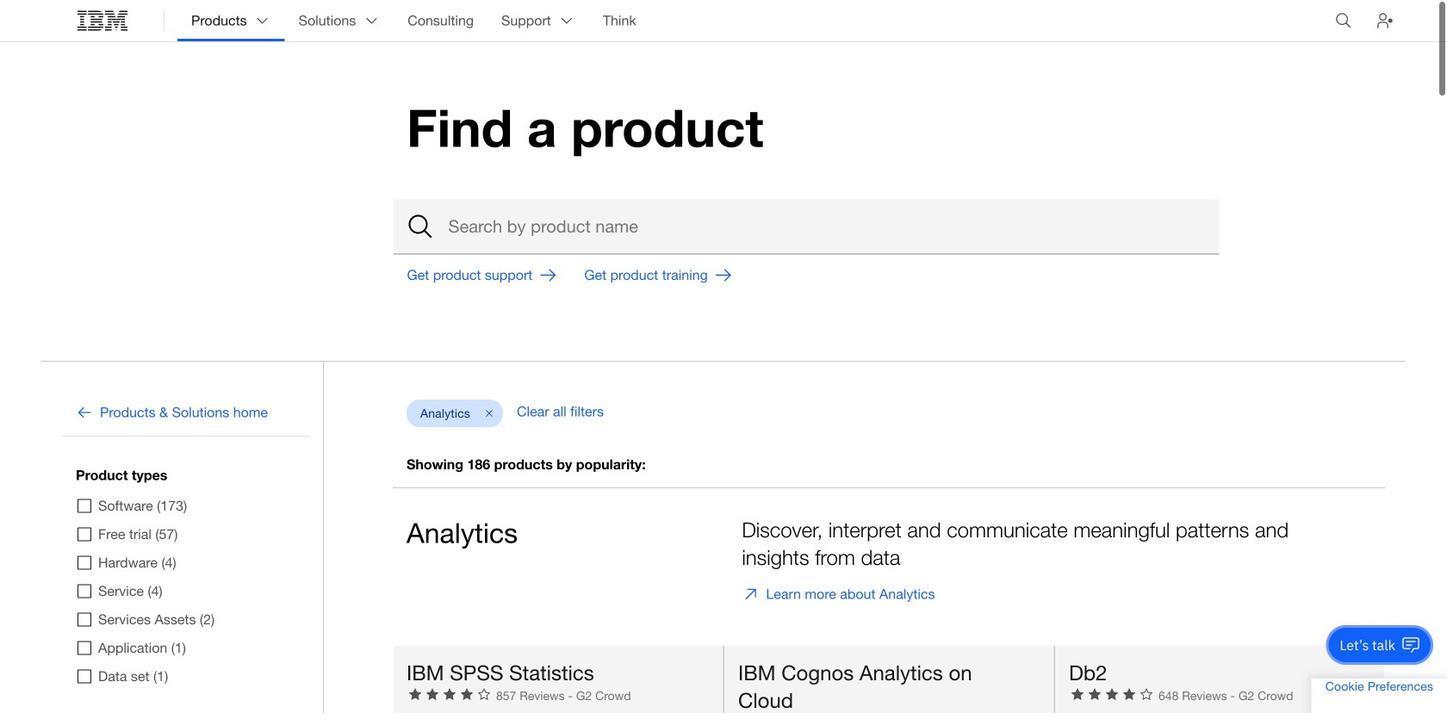 Task type: vqa. For each thing, say whether or not it's contained in the screenshot.
your privacy choices element
no



Task type: locate. For each thing, give the bounding box(es) containing it.
2 test region from the left
[[724, 645, 1054, 713]]

test region
[[393, 645, 724, 713], [724, 645, 1054, 713], [1054, 645, 1385, 713]]

Search text field
[[393, 200, 1219, 255]]

1 test region from the left
[[393, 645, 724, 713]]

3 test region from the left
[[1054, 645, 1385, 713]]



Task type: describe. For each thing, give the bounding box(es) containing it.
search element
[[393, 200, 1219, 255]]

let's talk element
[[1340, 636, 1395, 655]]



